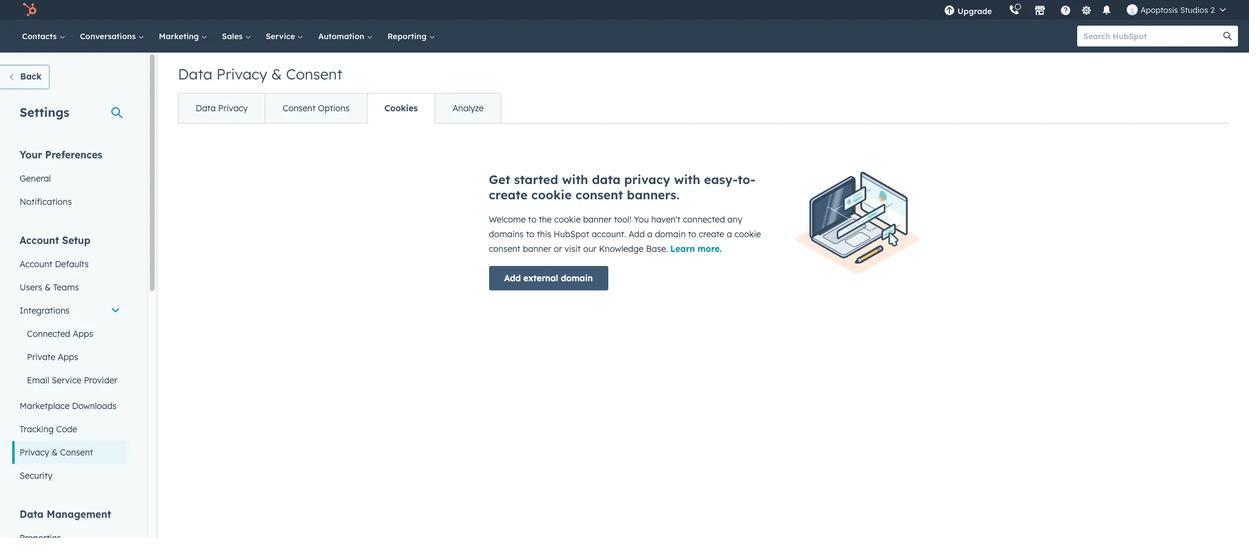 Task type: locate. For each thing, give the bounding box(es) containing it.
tracking
[[20, 424, 54, 435]]

add down the you
[[629, 229, 645, 240]]

settings
[[20, 105, 69, 120]]

cookie down any
[[735, 229, 761, 240]]

reporting
[[388, 31, 429, 41]]

privacy down data privacy & consent
[[218, 103, 248, 114]]

2 horizontal spatial &
[[271, 65, 282, 83]]

marketing link
[[152, 20, 215, 53]]

cookie up hubspot
[[554, 214, 581, 225]]

back
[[20, 71, 42, 82]]

banner down this
[[523, 243, 551, 254]]

conversations link
[[73, 20, 152, 53]]

create up welcome
[[489, 187, 528, 202]]

any
[[728, 214, 742, 225]]

add left external
[[504, 273, 521, 284]]

code
[[56, 424, 77, 435]]

0 vertical spatial data
[[178, 65, 212, 83]]

a
[[647, 229, 653, 240], [727, 229, 732, 240]]

0 vertical spatial create
[[489, 187, 528, 202]]

with left easy-
[[674, 172, 700, 187]]

notifications image
[[1102, 6, 1113, 17]]

0 horizontal spatial banner
[[523, 243, 551, 254]]

& right users
[[45, 282, 51, 293]]

1 horizontal spatial &
[[52, 447, 58, 458]]

consent
[[576, 187, 623, 202], [489, 243, 521, 254]]

marketplaces button
[[1028, 0, 1053, 20]]

studios
[[1180, 5, 1208, 15]]

consent down domains
[[489, 243, 521, 254]]

0 horizontal spatial &
[[45, 282, 51, 293]]

1 vertical spatial cookie
[[554, 214, 581, 225]]

menu item
[[1001, 0, 1003, 20]]

upgrade image
[[944, 6, 955, 17]]

apps up private apps link
[[73, 328, 93, 339]]

0 vertical spatial banner
[[583, 214, 612, 225]]

marketplaces image
[[1035, 6, 1046, 17]]

cookie up the
[[531, 187, 572, 202]]

you
[[634, 214, 649, 225]]

1 horizontal spatial service
[[266, 31, 297, 41]]

create up the more.
[[699, 229, 724, 240]]

notifications
[[20, 196, 72, 207]]

general link
[[12, 167, 128, 190]]

haven't
[[651, 214, 681, 225]]

0 horizontal spatial consent
[[489, 243, 521, 254]]

visit
[[565, 243, 581, 254]]

0 horizontal spatial service
[[52, 375, 81, 386]]

0 vertical spatial consent
[[576, 187, 623, 202]]

integrations
[[20, 305, 70, 316]]

1 horizontal spatial add
[[629, 229, 645, 240]]

1 vertical spatial privacy
[[218, 103, 248, 114]]

welcome
[[489, 214, 526, 225]]

0 horizontal spatial create
[[489, 187, 528, 202]]

with
[[562, 172, 588, 187], [674, 172, 700, 187]]

service inside 'link'
[[266, 31, 297, 41]]

2 vertical spatial &
[[52, 447, 58, 458]]

or
[[554, 243, 562, 254]]

add inside button
[[504, 273, 521, 284]]

1 horizontal spatial with
[[674, 172, 700, 187]]

& down tracking code
[[52, 447, 58, 458]]

automation
[[318, 31, 367, 41]]

0 vertical spatial cookie
[[531, 187, 572, 202]]

your
[[20, 149, 42, 161]]

get
[[489, 172, 510, 187]]

& inside privacy & consent 'link'
[[52, 447, 58, 458]]

& down service 'link'
[[271, 65, 282, 83]]

consent inside 'link'
[[60, 447, 93, 458]]

connected
[[683, 214, 725, 225]]

setup
[[62, 234, 90, 246]]

banners.
[[627, 187, 680, 202]]

apoptosis studios 2 button
[[1120, 0, 1233, 20]]

apoptosis
[[1141, 5, 1178, 15]]

0 vertical spatial consent
[[286, 65, 342, 83]]

1 account from the top
[[20, 234, 59, 246]]

2 vertical spatial data
[[20, 508, 44, 520]]

1 horizontal spatial create
[[699, 229, 724, 240]]

navigation
[[178, 93, 502, 124]]

menu
[[936, 0, 1235, 20]]

notifications link
[[12, 190, 128, 213]]

2 vertical spatial consent
[[60, 447, 93, 458]]

cookie
[[531, 187, 572, 202], [554, 214, 581, 225], [735, 229, 761, 240]]

users
[[20, 282, 42, 293]]

privacy
[[217, 65, 267, 83], [218, 103, 248, 114], [20, 447, 49, 458]]

banner
[[583, 214, 612, 225], [523, 243, 551, 254]]

domain down the "visit"
[[561, 273, 593, 284]]

add inside the welcome to the cookie banner tool! you haven't connected any domains to this hubspot account. add a domain to create a cookie consent banner or visit our knowledge base.
[[629, 229, 645, 240]]

1 horizontal spatial domain
[[655, 229, 686, 240]]

users & teams link
[[12, 276, 128, 299]]

1 vertical spatial &
[[45, 282, 51, 293]]

domain down haven't
[[655, 229, 686, 240]]

data management
[[20, 508, 111, 520]]

back link
[[0, 65, 49, 89]]

Search HubSpot search field
[[1077, 26, 1227, 46]]

reporting link
[[380, 20, 442, 53]]

1 horizontal spatial consent
[[576, 187, 623, 202]]

a down any
[[727, 229, 732, 240]]

consent left options
[[283, 103, 316, 114]]

service up data privacy & consent
[[266, 31, 297, 41]]

sales link
[[215, 20, 258, 53]]

& inside users & teams link
[[45, 282, 51, 293]]

integrations button
[[12, 299, 128, 322]]

privacy inside 'link'
[[20, 447, 49, 458]]

0 vertical spatial service
[[266, 31, 297, 41]]

domain
[[655, 229, 686, 240], [561, 273, 593, 284]]

with left data
[[562, 172, 588, 187]]

analyze link
[[435, 94, 501, 123]]

connected
[[27, 328, 70, 339]]

0 vertical spatial apps
[[73, 328, 93, 339]]

service
[[266, 31, 297, 41], [52, 375, 81, 386]]

account.
[[592, 229, 626, 240]]

general
[[20, 173, 51, 184]]

1 vertical spatial banner
[[523, 243, 551, 254]]

&
[[271, 65, 282, 83], [45, 282, 51, 293], [52, 447, 58, 458]]

0 horizontal spatial a
[[647, 229, 653, 240]]

learn
[[670, 243, 695, 254]]

0 horizontal spatial with
[[562, 172, 588, 187]]

users & teams
[[20, 282, 79, 293]]

0 horizontal spatial add
[[504, 273, 521, 284]]

help image
[[1061, 6, 1072, 17]]

1 vertical spatial data
[[196, 103, 216, 114]]

private
[[27, 352, 55, 363]]

1 vertical spatial add
[[504, 273, 521, 284]]

security link
[[12, 464, 128, 487]]

privacy down the sales link on the top
[[217, 65, 267, 83]]

1 vertical spatial apps
[[58, 352, 78, 363]]

2 account from the top
[[20, 259, 52, 270]]

data privacy link
[[179, 94, 265, 123]]

private apps
[[27, 352, 78, 363]]

a up "base."
[[647, 229, 653, 240]]

account setup
[[20, 234, 90, 246]]

apps inside "link"
[[73, 328, 93, 339]]

0 vertical spatial account
[[20, 234, 59, 246]]

0 vertical spatial add
[[629, 229, 645, 240]]

external
[[523, 273, 558, 284]]

0 vertical spatial &
[[271, 65, 282, 83]]

service down private apps link
[[52, 375, 81, 386]]

0 vertical spatial privacy
[[217, 65, 267, 83]]

privacy up the security
[[20, 447, 49, 458]]

add
[[629, 229, 645, 240], [504, 273, 521, 284]]

1 vertical spatial create
[[699, 229, 724, 240]]

0 horizontal spatial domain
[[561, 273, 593, 284]]

1 vertical spatial consent
[[489, 243, 521, 254]]

1 vertical spatial service
[[52, 375, 81, 386]]

account up account defaults
[[20, 234, 59, 246]]

1 with from the left
[[562, 172, 588, 187]]

1 horizontal spatial a
[[727, 229, 732, 240]]

consent down the tracking code link
[[60, 447, 93, 458]]

domain inside the welcome to the cookie banner tool! you haven't connected any domains to this hubspot account. add a domain to create a cookie consent banner or visit our knowledge base.
[[655, 229, 686, 240]]

apps up 'email service provider' link
[[58, 352, 78, 363]]

consent inside the welcome to the cookie banner tool! you haven't connected any domains to this hubspot account. add a domain to create a cookie consent banner or visit our knowledge base.
[[489, 243, 521, 254]]

2 vertical spatial privacy
[[20, 447, 49, 458]]

consent options link
[[265, 94, 367, 123]]

settings image
[[1081, 5, 1092, 16]]

service link
[[258, 20, 311, 53]]

tracking code link
[[12, 418, 128, 441]]

banner up account.
[[583, 214, 612, 225]]

consent up tool! at the top of page
[[576, 187, 623, 202]]

data for data privacy & consent
[[178, 65, 212, 83]]

apps
[[73, 328, 93, 339], [58, 352, 78, 363]]

domains
[[489, 229, 524, 240]]

sales
[[222, 31, 245, 41]]

account up users
[[20, 259, 52, 270]]

calling icon button
[[1004, 2, 1025, 18]]

1 vertical spatial domain
[[561, 273, 593, 284]]

consent up "consent options" link at top
[[286, 65, 342, 83]]

contacts
[[22, 31, 59, 41]]

account
[[20, 234, 59, 246], [20, 259, 52, 270]]

private apps link
[[12, 345, 128, 369]]

1 vertical spatial account
[[20, 259, 52, 270]]

0 vertical spatial domain
[[655, 229, 686, 240]]



Task type: vqa. For each thing, say whether or not it's contained in the screenshot.
to-
yes



Task type: describe. For each thing, give the bounding box(es) containing it.
create inside the welcome to the cookie banner tool! you haven't connected any domains to this hubspot account. add a domain to create a cookie consent banner or visit our knowledge base.
[[699, 229, 724, 240]]

welcome to the cookie banner tool! you haven't connected any domains to this hubspot account. add a domain to create a cookie consent banner or visit our knowledge base.
[[489, 214, 761, 254]]

data for data management
[[20, 508, 44, 520]]

provider
[[84, 375, 117, 386]]

options
[[318, 103, 350, 114]]

account for account setup
[[20, 234, 59, 246]]

contacts link
[[15, 20, 73, 53]]

to left this
[[526, 229, 534, 240]]

to up learn more. link
[[688, 229, 696, 240]]

data
[[592, 172, 621, 187]]

to-
[[738, 172, 756, 187]]

marketplace downloads
[[20, 401, 117, 412]]

email service provider
[[27, 375, 117, 386]]

hubspot image
[[22, 2, 37, 17]]

marketplace downloads link
[[12, 394, 128, 418]]

preferences
[[45, 149, 102, 161]]

consent options
[[283, 103, 350, 114]]

cookies
[[384, 103, 418, 114]]

teams
[[53, 282, 79, 293]]

add external domain button
[[489, 266, 608, 290]]

marketing
[[159, 31, 201, 41]]

data for data privacy
[[196, 103, 216, 114]]

menu containing apoptosis studios 2
[[936, 0, 1235, 20]]

account defaults
[[20, 259, 89, 270]]

2 a from the left
[[727, 229, 732, 240]]

2 vertical spatial cookie
[[735, 229, 761, 240]]

downloads
[[72, 401, 117, 412]]

apps for connected apps
[[73, 328, 93, 339]]

search button
[[1217, 26, 1238, 46]]

service inside account setup element
[[52, 375, 81, 386]]

management
[[47, 508, 111, 520]]

hubspot
[[554, 229, 589, 240]]

domain inside add external domain button
[[561, 273, 593, 284]]

calling icon image
[[1009, 5, 1020, 16]]

create inside get started with data privacy with easy-to- create cookie consent banners.
[[489, 187, 528, 202]]

settings link
[[1079, 3, 1094, 16]]

search image
[[1224, 32, 1232, 40]]

add external domain
[[504, 273, 593, 284]]

cookies link
[[367, 94, 435, 123]]

security
[[20, 470, 52, 481]]

started
[[514, 172, 558, 187]]

marketplace
[[20, 401, 70, 412]]

consent inside get started with data privacy with easy-to- create cookie consent banners.
[[576, 187, 623, 202]]

automation link
[[311, 20, 380, 53]]

privacy for data privacy & consent
[[217, 65, 267, 83]]

our
[[583, 243, 597, 254]]

& for consent
[[52, 447, 58, 458]]

help button
[[1056, 0, 1076, 20]]

apoptosis studios 2
[[1141, 5, 1215, 15]]

notifications button
[[1097, 0, 1117, 20]]

get started with data privacy with easy-to- create cookie consent banners.
[[489, 172, 756, 202]]

learn more.
[[670, 243, 722, 254]]

cookie inside get started with data privacy with easy-to- create cookie consent banners.
[[531, 187, 572, 202]]

tracking code
[[20, 424, 77, 435]]

connected apps link
[[12, 322, 128, 345]]

knowledge
[[599, 243, 644, 254]]

privacy
[[624, 172, 670, 187]]

upgrade
[[958, 6, 992, 16]]

connected apps
[[27, 328, 93, 339]]

the
[[539, 214, 552, 225]]

privacy & consent link
[[12, 441, 128, 464]]

apps for private apps
[[58, 352, 78, 363]]

defaults
[[55, 259, 89, 270]]

email
[[27, 375, 49, 386]]

account for account defaults
[[20, 259, 52, 270]]

to left the
[[528, 214, 537, 225]]

1 horizontal spatial banner
[[583, 214, 612, 225]]

hubspot link
[[15, 2, 46, 17]]

2
[[1211, 5, 1215, 15]]

data management element
[[12, 508, 128, 538]]

1 vertical spatial consent
[[283, 103, 316, 114]]

your preferences element
[[12, 148, 128, 213]]

& for teams
[[45, 282, 51, 293]]

tara schultz image
[[1127, 4, 1138, 15]]

data privacy
[[196, 103, 248, 114]]

data privacy & consent
[[178, 65, 342, 83]]

2 with from the left
[[674, 172, 700, 187]]

tool!
[[614, 214, 632, 225]]

this
[[537, 229, 551, 240]]

navigation containing data privacy
[[178, 93, 502, 124]]

account defaults link
[[12, 253, 128, 276]]

1 a from the left
[[647, 229, 653, 240]]

your preferences
[[20, 149, 102, 161]]

privacy for data privacy
[[218, 103, 248, 114]]

more.
[[698, 243, 722, 254]]

account setup element
[[12, 234, 128, 487]]

privacy & consent
[[20, 447, 93, 458]]

conversations
[[80, 31, 138, 41]]



